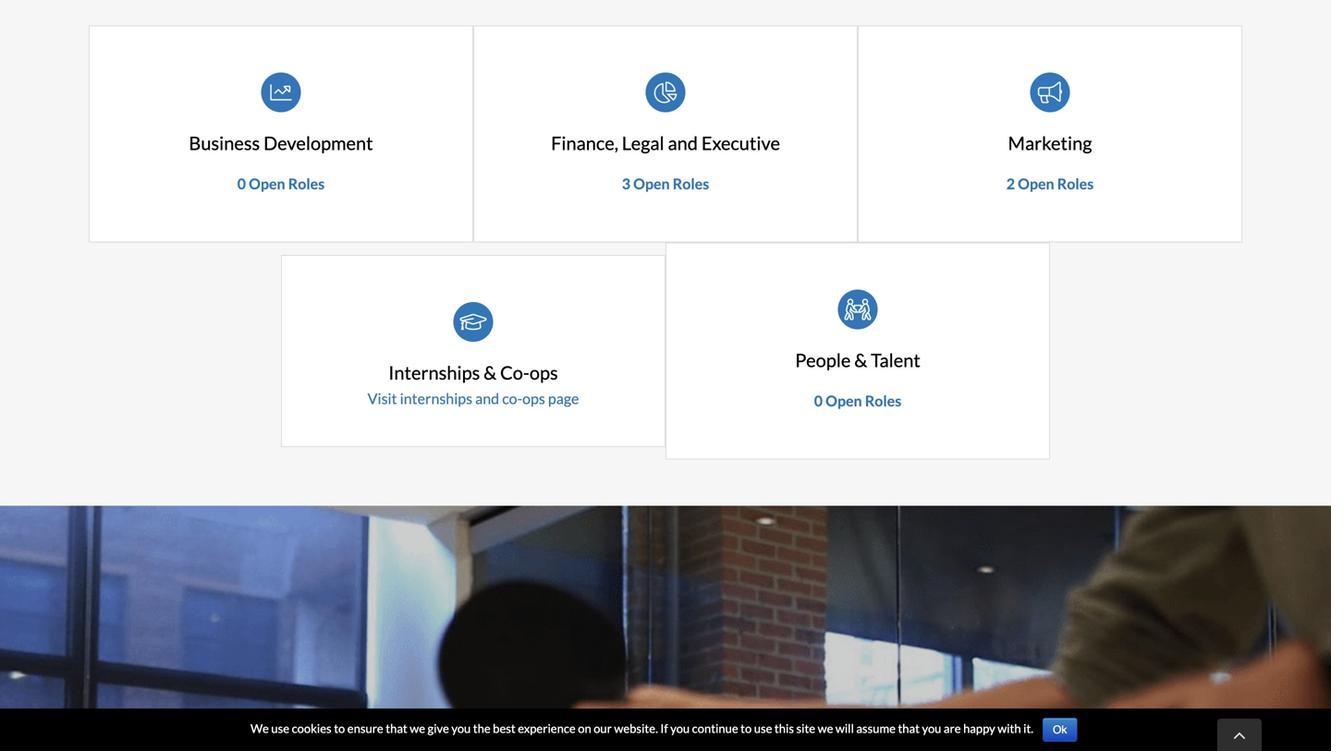 Task type: describe. For each thing, give the bounding box(es) containing it.
assume
[[856, 721, 896, 736]]

give
[[428, 721, 449, 736]]

co-
[[502, 390, 522, 408]]

happy
[[963, 721, 995, 736]]

roles for people & talent
[[865, 392, 901, 410]]

if
[[660, 721, 668, 736]]

legal
[[622, 132, 664, 154]]

2 open roles link
[[1006, 175, 1094, 193]]

experience
[[518, 721, 576, 736]]

co-
[[500, 362, 530, 384]]

internships
[[400, 390, 472, 408]]

2
[[1006, 175, 1015, 193]]

1 we from the left
[[410, 721, 425, 736]]

ensure
[[347, 721, 383, 736]]

1 horizontal spatial and
[[668, 132, 698, 154]]

website.
[[614, 721, 658, 736]]

open for marketing
[[1018, 175, 1054, 193]]

best
[[493, 721, 516, 736]]

0 for people
[[814, 392, 823, 410]]

5f31adb44017aff72086818d_a66a2716 90fe 4ebf 8c6b 07191290b75b image
[[453, 302, 493, 342]]

2 use from the left
[[754, 721, 772, 736]]

site
[[796, 721, 815, 736]]

people & talent
[[795, 349, 920, 372]]

talent
[[871, 349, 920, 372]]

5f31adaa5f6c88b98242d278_29e40f9d 7f38 441e ab81 a35dc345903b image
[[646, 73, 685, 112]]

roles for business development
[[288, 175, 325, 193]]

it.
[[1023, 721, 1033, 736]]

0 open roles for &
[[814, 392, 901, 410]]

2 to from the left
[[741, 721, 752, 736]]

open for people & talent
[[826, 392, 862, 410]]

finance, legal and executive
[[551, 132, 780, 154]]

executive
[[701, 132, 780, 154]]

ok link
[[1043, 718, 1077, 742]]

internships & co-ops visit internships and co-ops page
[[368, 362, 579, 408]]

continue
[[692, 721, 738, 736]]

on
[[578, 721, 591, 736]]

1 that from the left
[[386, 721, 407, 736]]

cookies
[[292, 721, 332, 736]]

3 open roles link
[[622, 175, 709, 193]]

2 we from the left
[[818, 721, 833, 736]]

are
[[944, 721, 961, 736]]



Task type: locate. For each thing, give the bounding box(es) containing it.
2 horizontal spatial you
[[922, 721, 941, 736]]

0 open roles link down the business development
[[237, 175, 325, 193]]

we
[[410, 721, 425, 736], [818, 721, 833, 736]]

to left ensure
[[334, 721, 345, 736]]

& for internships
[[484, 362, 497, 384]]

0 open roles link for &
[[814, 392, 901, 410]]

1 you from the left
[[451, 721, 471, 736]]

open right the 3
[[633, 175, 670, 193]]

& inside internships & co-ops visit internships and co-ops page
[[484, 362, 497, 384]]

business
[[189, 132, 260, 154]]

ops
[[530, 362, 558, 384], [522, 390, 545, 408]]

0 horizontal spatial 0
[[237, 175, 246, 193]]

that
[[386, 721, 407, 736], [898, 721, 920, 736]]

you left the the on the bottom of the page
[[451, 721, 471, 736]]

& left co- at left
[[484, 362, 497, 384]]

0 for business
[[237, 175, 246, 193]]

0 vertical spatial 0 open roles link
[[237, 175, 325, 193]]

5f31adc196b755b79a9615cf_5b77497f a1e2 4b2f 9ac4 457f5903a2cb image
[[1030, 73, 1070, 112]]

roles
[[288, 175, 325, 193], [673, 175, 709, 193], [1057, 175, 1094, 193], [865, 392, 901, 410]]

internships
[[388, 362, 480, 384]]

0 down the business
[[237, 175, 246, 193]]

1 to from the left
[[334, 721, 345, 736]]

2 you from the left
[[670, 721, 690, 736]]

we
[[251, 721, 269, 736]]

that right assume
[[898, 721, 920, 736]]

ops left 'page'
[[522, 390, 545, 408]]

1 horizontal spatial &
[[854, 349, 867, 372]]

roles down marketing
[[1057, 175, 1094, 193]]

0 vertical spatial 0
[[237, 175, 246, 193]]

marketing
[[1008, 132, 1092, 154]]

& for people
[[854, 349, 867, 372]]

0 down people at the right top
[[814, 392, 823, 410]]

use left this
[[754, 721, 772, 736]]

0 horizontal spatial and
[[475, 390, 499, 408]]

open for finance, legal and executive
[[633, 175, 670, 193]]

0
[[237, 175, 246, 193], [814, 392, 823, 410]]

and left 'co-'
[[475, 390, 499, 408]]

and inside internships & co-ops visit internships and co-ops page
[[475, 390, 499, 408]]

1 horizontal spatial we
[[818, 721, 833, 736]]

0 open roles link
[[237, 175, 325, 193], [814, 392, 901, 410]]

1 vertical spatial 0 open roles link
[[814, 392, 901, 410]]

0 open roles down the people & talent
[[814, 392, 901, 410]]

0 horizontal spatial 0 open roles link
[[237, 175, 325, 193]]

open down the people & talent
[[826, 392, 862, 410]]

roles down finance, legal and executive
[[673, 175, 709, 193]]

1 use from the left
[[271, 721, 289, 736]]

0 horizontal spatial to
[[334, 721, 345, 736]]

development
[[264, 132, 373, 154]]

0 open roles for development
[[237, 175, 325, 193]]

1 vertical spatial 0 open roles
[[814, 392, 901, 410]]

we use cookies to ensure that we give you the best experience on our website. if you continue to use this site we will assume that you are happy with it.
[[251, 721, 1033, 736]]

1 horizontal spatial you
[[670, 721, 690, 736]]

2 that from the left
[[898, 721, 920, 736]]

0 horizontal spatial that
[[386, 721, 407, 736]]

use right we
[[271, 721, 289, 736]]

0 vertical spatial ops
[[530, 362, 558, 384]]

roles for marketing
[[1057, 175, 1094, 193]]

0 vertical spatial 0 open roles
[[237, 175, 325, 193]]

finance,
[[551, 132, 618, 154]]

you right if
[[670, 721, 690, 736]]

& left the talent
[[854, 349, 867, 372]]

use
[[271, 721, 289, 736], [754, 721, 772, 736]]

0 vertical spatial and
[[668, 132, 698, 154]]

this
[[775, 721, 794, 736]]

3 you from the left
[[922, 721, 941, 736]]

1 horizontal spatial to
[[741, 721, 752, 736]]

to right continue on the right bottom
[[741, 721, 752, 736]]

0 open roles down the business development
[[237, 175, 325, 193]]

0 horizontal spatial 0 open roles
[[237, 175, 325, 193]]

you
[[451, 721, 471, 736], [670, 721, 690, 736], [922, 721, 941, 736]]

1 vertical spatial ops
[[522, 390, 545, 408]]

open for business development
[[249, 175, 285, 193]]

visit internships and co-ops page link
[[368, 390, 579, 408]]

0 horizontal spatial &
[[484, 362, 497, 384]]

3 open roles
[[622, 175, 709, 193]]

ops up 'page'
[[530, 362, 558, 384]]

ok
[[1053, 724, 1067, 737]]

3
[[622, 175, 630, 193]]

we left "will"
[[818, 721, 833, 736]]

1 horizontal spatial use
[[754, 721, 772, 736]]

and right legal
[[668, 132, 698, 154]]

&
[[854, 349, 867, 372], [484, 362, 497, 384]]

the
[[473, 721, 491, 736]]

visit
[[368, 390, 397, 408]]

0 horizontal spatial we
[[410, 721, 425, 736]]

you left the are on the right bottom of page
[[922, 721, 941, 736]]

0 horizontal spatial you
[[451, 721, 471, 736]]

that right ensure
[[386, 721, 407, 736]]

5f31adca506f16f244979a95_5bb5db0f ae93 4cdc 8474 40e7224ce300 image
[[838, 290, 878, 330]]

with
[[998, 721, 1021, 736]]

2 open roles
[[1006, 175, 1094, 193]]

we left give
[[410, 721, 425, 736]]

1 vertical spatial and
[[475, 390, 499, 408]]

0 open roles link down the people & talent
[[814, 392, 901, 410]]

1 horizontal spatial 0 open roles link
[[814, 392, 901, 410]]

open down the business development
[[249, 175, 285, 193]]

roles down the talent
[[865, 392, 901, 410]]

1 horizontal spatial 0
[[814, 392, 823, 410]]

5f31ad94ba094c37e54fab40_1d048fb8 41a9 4ac0 93e9 7fd1d23fedbd image
[[261, 73, 301, 112]]

page
[[548, 390, 579, 408]]

1 horizontal spatial 0 open roles
[[814, 392, 901, 410]]

roles for finance, legal and executive
[[673, 175, 709, 193]]

0 open roles
[[237, 175, 325, 193], [814, 392, 901, 410]]

open right 2
[[1018, 175, 1054, 193]]

1 vertical spatial 0
[[814, 392, 823, 410]]

open
[[249, 175, 285, 193], [633, 175, 670, 193], [1018, 175, 1054, 193], [826, 392, 862, 410]]

will
[[835, 721, 854, 736]]

to
[[334, 721, 345, 736], [741, 721, 752, 736]]

0 open roles link for development
[[237, 175, 325, 193]]

our
[[594, 721, 612, 736]]

1 horizontal spatial that
[[898, 721, 920, 736]]

people
[[795, 349, 851, 372]]

0 horizontal spatial use
[[271, 721, 289, 736]]

and
[[668, 132, 698, 154], [475, 390, 499, 408]]

roles down development
[[288, 175, 325, 193]]

business development
[[189, 132, 373, 154]]



Task type: vqa. For each thing, say whether or not it's contained in the screenshot.
use
yes



